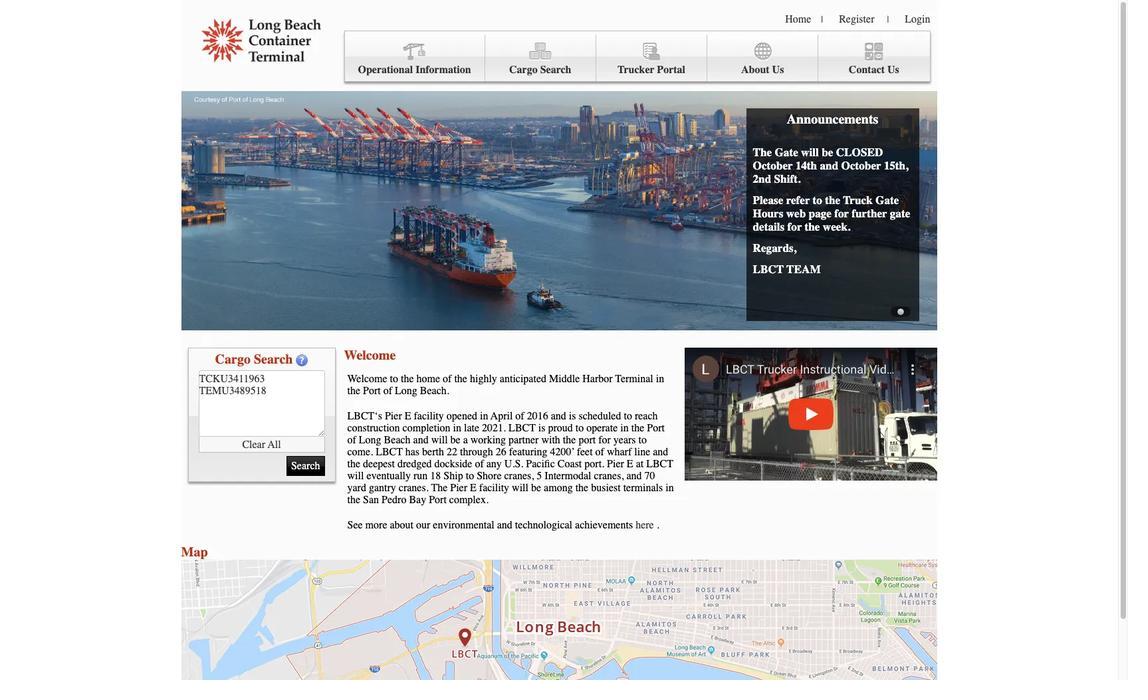Task type: describe. For each thing, give the bounding box(es) containing it.
busiest
[[591, 482, 621, 494]]

22
[[447, 446, 457, 458]]

with
[[542, 434, 560, 446]]

our
[[416, 519, 430, 531]]

yard
[[347, 482, 366, 494]]

2 vertical spatial port
[[429, 494, 447, 506]]

reach
[[635, 410, 658, 422]]

4200'
[[550, 446, 575, 458]]

to inside welcome to the home of the highly anticipated middle harbor terminal in the port of long beach.
[[390, 373, 398, 385]]

long inside 'lbct's pier e facility opened in april of 2016 and is scheduled to reach construction completion in late 2021.  lbct is proud to operate in the port of long beach and will be a working partner with the port for years to come.  lbct has berth 22 through 26 featuring 4200' feet of wharf line and the deepest dredged dockside of any u.s. pacific coast port. pier e at lbct will eventually run 18 ship to shore cranes, 5 intermodal cranes, and 70 yard gantry cranes. the pier e facility will be among the busiest terminals in the san pedro bay port complex.'
[[359, 434, 381, 446]]

2 | from the left
[[887, 14, 889, 25]]

the left port
[[563, 434, 576, 446]]

u.s.
[[505, 458, 523, 470]]

at
[[636, 458, 644, 470]]

the up lbct's
[[347, 385, 360, 397]]

contact us
[[849, 64, 900, 76]]

shore
[[477, 470, 502, 482]]

beach
[[384, 434, 411, 446]]

of up construction
[[383, 385, 392, 397]]

of down lbct's
[[347, 434, 356, 446]]

intermodal
[[545, 470, 591, 482]]

1 horizontal spatial for
[[788, 220, 802, 233]]

port.
[[585, 458, 604, 470]]

april
[[491, 410, 513, 422]]

gate inside "please refer to the truck gate hours web page for further gate details for the week."
[[876, 193, 899, 207]]

cargo search link
[[485, 35, 596, 82]]

week.
[[823, 220, 851, 233]]

trucker portal link
[[596, 35, 708, 82]]

further
[[852, 207, 887, 220]]

will down come. on the bottom of the page
[[347, 470, 364, 482]]

welcome for welcome
[[344, 348, 396, 363]]

0 vertical spatial e
[[405, 410, 411, 422]]

home link
[[785, 13, 811, 25]]

late
[[464, 422, 479, 434]]

the left truck
[[825, 193, 841, 207]]

middle
[[549, 373, 580, 385]]

all
[[268, 439, 281, 450]]

15th,
[[884, 159, 909, 172]]

will inside the gate will be closed october 14th and october 15th, 2nd shift.
[[801, 146, 819, 159]]

terminal
[[615, 373, 653, 385]]

.
[[657, 519, 659, 531]]

2021.
[[482, 422, 506, 434]]

in right '70'
[[666, 482, 674, 494]]

and right the beach
[[413, 434, 429, 446]]

2nd
[[753, 172, 771, 186]]

construction
[[347, 422, 400, 434]]

the left san at bottom
[[347, 494, 360, 506]]

san
[[363, 494, 379, 506]]

gantry
[[369, 482, 396, 494]]

about
[[390, 519, 414, 531]]

register
[[839, 13, 875, 25]]

gate
[[890, 207, 910, 220]]

Enter container numbers and/ or booking numbers. text field
[[198, 370, 325, 437]]

1 vertical spatial port
[[647, 422, 665, 434]]

of left 'any'
[[475, 458, 484, 470]]

1 vertical spatial e
[[627, 458, 633, 470]]

port inside welcome to the home of the highly anticipated middle harbor terminal in the port of long beach.
[[363, 385, 381, 397]]

partner
[[509, 434, 539, 446]]

come.
[[347, 446, 373, 458]]

contact us link
[[819, 35, 930, 82]]

about us link
[[708, 35, 819, 82]]

truck
[[843, 193, 873, 207]]

berth
[[422, 446, 444, 458]]

clear all
[[242, 439, 281, 450]]

0 horizontal spatial facility
[[414, 410, 444, 422]]

wharf
[[607, 446, 632, 458]]

cargo inside menu bar
[[509, 64, 538, 76]]

cranes.
[[399, 482, 429, 494]]

here
[[636, 519, 654, 531]]

long inside welcome to the home of the highly anticipated middle harbor terminal in the port of long beach.
[[395, 385, 417, 397]]

and right 2016
[[551, 410, 566, 422]]

1 | from the left
[[821, 14, 823, 25]]

working
[[471, 434, 506, 446]]

eventually
[[367, 470, 411, 482]]

see more about our environmental and technological achievements here .
[[347, 519, 659, 531]]

beach.
[[420, 385, 449, 397]]

to right years
[[639, 434, 647, 446]]

register link
[[839, 13, 875, 25]]

2 horizontal spatial pier
[[607, 458, 624, 470]]

the up line
[[631, 422, 644, 434]]

years
[[614, 434, 636, 446]]

see
[[347, 519, 363, 531]]

through
[[460, 446, 493, 458]]

and right line
[[653, 446, 668, 458]]

to right proud
[[576, 422, 584, 434]]

in left late
[[453, 422, 461, 434]]

1 vertical spatial be
[[451, 434, 461, 446]]

details
[[753, 220, 785, 233]]

to inside "please refer to the truck gate hours web page for further gate details for the week."
[[813, 193, 822, 207]]

menu bar containing operational information
[[344, 31, 931, 82]]

operational information
[[358, 64, 471, 76]]

the left home
[[401, 373, 414, 385]]

shift.
[[774, 172, 801, 186]]

hours
[[753, 207, 784, 220]]

us for contact us
[[888, 64, 900, 76]]

more
[[365, 519, 387, 531]]

deepest
[[363, 458, 395, 470]]

1 horizontal spatial e
[[470, 482, 477, 494]]

run
[[414, 470, 428, 482]]

the gate will be closed october 14th and october 15th, 2nd shift.
[[753, 146, 909, 186]]

coast
[[558, 458, 582, 470]]

lbct's pier e facility opened in april of 2016 and is scheduled to reach construction completion in late 2021.  lbct is proud to operate in the port of long beach and will be a working partner with the port for years to come.  lbct has berth 22 through 26 featuring 4200' feet of wharf line and the deepest dredged dockside of any u.s. pacific coast port. pier e at lbct will eventually run 18 ship to shore cranes, 5 intermodal cranes, and 70 yard gantry cranes. the pier e facility will be among the busiest terminals in the san pedro bay port complex.
[[347, 410, 674, 506]]

web
[[786, 207, 806, 220]]

lbct's
[[347, 410, 382, 422]]



Task type: locate. For each thing, give the bounding box(es) containing it.
welcome inside welcome to the home of the highly anticipated middle harbor terminal in the port of long beach.
[[347, 373, 387, 385]]

will left a
[[431, 434, 448, 446]]

1 horizontal spatial cargo
[[509, 64, 538, 76]]

0 horizontal spatial port
[[363, 385, 381, 397]]

| left "login"
[[887, 14, 889, 25]]

among
[[544, 482, 573, 494]]

lbct team
[[753, 263, 821, 276]]

any
[[487, 458, 502, 470]]

1 horizontal spatial the
[[753, 146, 772, 159]]

pier right port.
[[607, 458, 624, 470]]

e left at
[[627, 458, 633, 470]]

1 vertical spatial gate
[[876, 193, 899, 207]]

team
[[787, 263, 821, 276]]

1 horizontal spatial cranes,
[[594, 470, 624, 482]]

long down lbct's
[[359, 434, 381, 446]]

2 vertical spatial be
[[531, 482, 541, 494]]

please refer to the truck gate hours web page for further gate details for the week.
[[753, 193, 910, 233]]

2 horizontal spatial port
[[647, 422, 665, 434]]

cranes,
[[504, 470, 534, 482], [594, 470, 624, 482]]

a
[[463, 434, 468, 446]]

in inside welcome to the home of the highly anticipated middle harbor terminal in the port of long beach.
[[656, 373, 664, 385]]

be
[[822, 146, 833, 159], [451, 434, 461, 446], [531, 482, 541, 494]]

2 horizontal spatial for
[[835, 207, 849, 220]]

1 horizontal spatial october
[[841, 159, 881, 172]]

operate
[[587, 422, 618, 434]]

for right page
[[835, 207, 849, 220]]

be inside the gate will be closed october 14th and october 15th, 2nd shift.
[[822, 146, 833, 159]]

the right run
[[431, 482, 448, 494]]

0 horizontal spatial is
[[538, 422, 545, 434]]

about us
[[741, 64, 784, 76]]

portal
[[657, 64, 686, 76]]

lbct
[[753, 263, 784, 276], [509, 422, 536, 434], [376, 446, 403, 458], [646, 458, 673, 470]]

lbct left has
[[376, 446, 403, 458]]

1 vertical spatial the
[[431, 482, 448, 494]]

0 vertical spatial long
[[395, 385, 417, 397]]

0 horizontal spatial long
[[359, 434, 381, 446]]

pier
[[385, 410, 402, 422], [607, 458, 624, 470], [450, 482, 467, 494]]

clear
[[242, 439, 265, 450]]

0 horizontal spatial october
[[753, 159, 793, 172]]

scheduled
[[579, 410, 621, 422]]

0 horizontal spatial the
[[431, 482, 448, 494]]

in right operate
[[621, 422, 629, 434]]

please
[[753, 193, 783, 207]]

0 horizontal spatial cargo
[[215, 352, 251, 367]]

5
[[537, 470, 542, 482]]

highly
[[470, 373, 497, 385]]

will left 5
[[512, 482, 529, 494]]

complex.
[[449, 494, 489, 506]]

long
[[395, 385, 417, 397], [359, 434, 381, 446]]

in right late
[[480, 410, 488, 422]]

the left highly
[[454, 373, 467, 385]]

login
[[905, 13, 931, 25]]

october up please
[[753, 159, 793, 172]]

1 vertical spatial long
[[359, 434, 381, 446]]

1 vertical spatial welcome
[[347, 373, 387, 385]]

e up the beach
[[405, 410, 411, 422]]

1 horizontal spatial gate
[[876, 193, 899, 207]]

trucker portal
[[618, 64, 686, 76]]

0 horizontal spatial cranes,
[[504, 470, 534, 482]]

cargo
[[509, 64, 538, 76], [215, 352, 251, 367]]

e
[[405, 410, 411, 422], [627, 458, 633, 470], [470, 482, 477, 494]]

2 us from the left
[[888, 64, 900, 76]]

bay
[[409, 494, 426, 506]]

harbor
[[583, 373, 613, 385]]

0 vertical spatial be
[[822, 146, 833, 159]]

1 vertical spatial search
[[254, 352, 293, 367]]

technological
[[515, 519, 573, 531]]

2016
[[527, 410, 548, 422]]

1 us from the left
[[772, 64, 784, 76]]

and left the technological
[[497, 519, 513, 531]]

0 vertical spatial port
[[363, 385, 381, 397]]

0 vertical spatial cargo
[[509, 64, 538, 76]]

1 horizontal spatial port
[[429, 494, 447, 506]]

port right bay
[[429, 494, 447, 506]]

featuring
[[509, 446, 548, 458]]

e left shore
[[470, 482, 477, 494]]

closed
[[836, 146, 883, 159]]

for right details
[[788, 220, 802, 233]]

0 vertical spatial facility
[[414, 410, 444, 422]]

2 horizontal spatial e
[[627, 458, 633, 470]]

search
[[540, 64, 571, 76], [254, 352, 293, 367]]

terminals
[[623, 482, 663, 494]]

operational information link
[[345, 35, 485, 82]]

of right home
[[443, 373, 452, 385]]

dredged
[[398, 458, 432, 470]]

is left the scheduled
[[569, 410, 576, 422]]

login link
[[905, 13, 931, 25]]

gate up shift.
[[775, 146, 798, 159]]

the
[[753, 146, 772, 159], [431, 482, 448, 494]]

0 vertical spatial the
[[753, 146, 772, 159]]

about
[[741, 64, 770, 76]]

feet
[[577, 446, 593, 458]]

pier down dockside
[[450, 482, 467, 494]]

0 horizontal spatial cargo search
[[215, 352, 293, 367]]

1 horizontal spatial us
[[888, 64, 900, 76]]

facility down 'any'
[[479, 482, 509, 494]]

and
[[551, 410, 566, 422], [413, 434, 429, 446], [653, 446, 668, 458], [627, 470, 642, 482], [497, 519, 513, 531]]

us
[[772, 64, 784, 76], [888, 64, 900, 76]]

information
[[416, 64, 471, 76]]

1 vertical spatial pier
[[607, 458, 624, 470]]

be left a
[[451, 434, 461, 446]]

0 vertical spatial search
[[540, 64, 571, 76]]

the inside the gate will be closed october 14th and october 15th, 2nd shift.
[[753, 146, 772, 159]]

1 vertical spatial cargo
[[215, 352, 251, 367]]

the up yard
[[347, 458, 360, 470]]

anticipated
[[500, 373, 547, 385]]

1 horizontal spatial |
[[887, 14, 889, 25]]

1 vertical spatial cargo search
[[215, 352, 293, 367]]

page
[[809, 207, 832, 220]]

for
[[835, 207, 849, 220], [788, 220, 802, 233], [599, 434, 611, 446]]

lbct right at
[[646, 458, 673, 470]]

gate right truck
[[876, 193, 899, 207]]

us for about us
[[772, 64, 784, 76]]

be left 'closed'
[[822, 146, 833, 159]]

cargo search
[[509, 64, 571, 76], [215, 352, 293, 367]]

us right contact
[[888, 64, 900, 76]]

1 october from the left
[[753, 159, 793, 172]]

of
[[443, 373, 452, 385], [383, 385, 392, 397], [516, 410, 524, 422], [347, 434, 356, 446], [595, 446, 604, 458], [475, 458, 484, 470]]

of right feet
[[595, 446, 604, 458]]

announcements
[[787, 112, 879, 127]]

for inside 'lbct's pier e facility opened in april of 2016 and is scheduled to reach construction completion in late 2021.  lbct is proud to operate in the port of long beach and will be a working partner with the port for years to come.  lbct has berth 22 through 26 featuring 4200' feet of wharf line and the deepest dredged dockside of any u.s. pacific coast port. pier e at lbct will eventually run 18 ship to shore cranes, 5 intermodal cranes, and 70 yard gantry cranes. the pier e facility will be among the busiest terminals in the san pedro bay port complex.'
[[599, 434, 611, 446]]

in
[[656, 373, 664, 385], [480, 410, 488, 422], [453, 422, 461, 434], [621, 422, 629, 434], [666, 482, 674, 494]]

2 vertical spatial pier
[[450, 482, 467, 494]]

in right terminal at the right
[[656, 373, 664, 385]]

home
[[417, 373, 440, 385]]

0 horizontal spatial us
[[772, 64, 784, 76]]

home
[[785, 13, 811, 25]]

the left week.
[[805, 220, 820, 233]]

environmental
[[433, 519, 495, 531]]

1 horizontal spatial pier
[[450, 482, 467, 494]]

2 october from the left
[[841, 159, 881, 172]]

regards,​
[[753, 241, 797, 255]]

1 horizontal spatial is
[[569, 410, 576, 422]]

menu bar
[[344, 31, 931, 82]]

for right port
[[599, 434, 611, 446]]

be left the among
[[531, 482, 541, 494]]

of left 2016
[[516, 410, 524, 422]]

dockside
[[435, 458, 472, 470]]

2 cranes, from the left
[[594, 470, 624, 482]]

and left '70'
[[627, 470, 642, 482]]

will down the announcements
[[801, 146, 819, 159]]

will
[[801, 146, 819, 159], [431, 434, 448, 446], [347, 470, 364, 482], [512, 482, 529, 494]]

cranes, left 5
[[504, 470, 534, 482]]

is left proud
[[538, 422, 545, 434]]

0 vertical spatial cargo search
[[509, 64, 571, 76]]

port up lbct's
[[363, 385, 381, 397]]

to right ship
[[466, 470, 474, 482]]

1 vertical spatial facility
[[479, 482, 509, 494]]

1 horizontal spatial facility
[[479, 482, 509, 494]]

1 horizontal spatial long
[[395, 385, 417, 397]]

pier up the beach
[[385, 410, 402, 422]]

2 horizontal spatial be
[[822, 146, 833, 159]]

cranes, down the wharf
[[594, 470, 624, 482]]

1 horizontal spatial cargo search
[[509, 64, 571, 76]]

0 vertical spatial welcome
[[344, 348, 396, 363]]

gate
[[775, 146, 798, 159], [876, 193, 899, 207]]

port
[[579, 434, 596, 446]]

the
[[825, 193, 841, 207], [805, 220, 820, 233], [401, 373, 414, 385], [454, 373, 467, 385], [347, 385, 360, 397], [631, 422, 644, 434], [563, 434, 576, 446], [347, 458, 360, 470], [576, 482, 589, 494], [347, 494, 360, 506]]

pacific
[[526, 458, 555, 470]]

welcome to the home of the highly anticipated middle harbor terminal in the port of long beach.
[[347, 373, 664, 397]]

0 horizontal spatial for
[[599, 434, 611, 446]]

0 vertical spatial gate
[[775, 146, 798, 159]]

1 horizontal spatial be
[[531, 482, 541, 494]]

completion
[[403, 422, 451, 434]]

| right home link
[[821, 14, 823, 25]]

to left home
[[390, 373, 398, 385]]

contact
[[849, 64, 885, 76]]

facility
[[414, 410, 444, 422], [479, 482, 509, 494]]

october up truck
[[841, 159, 881, 172]]

26
[[496, 446, 506, 458]]

us right about
[[772, 64, 784, 76]]

the inside 'lbct's pier e facility opened in april of 2016 and is scheduled to reach construction completion in late 2021.  lbct is proud to operate in the port of long beach and will be a working partner with the port for years to come.  lbct has berth 22 through 26 featuring 4200' feet of wharf line and the deepest dredged dockside of any u.s. pacific coast port. pier e at lbct will eventually run 18 ship to shore cranes, 5 intermodal cranes, and 70 yard gantry cranes. the pier e facility will be among the busiest terminals in the san pedro bay port complex.'
[[431, 482, 448, 494]]

cargo search inside menu bar
[[509, 64, 571, 76]]

here link
[[636, 519, 654, 531]]

gate inside the gate will be closed october 14th and october 15th, 2nd shift.
[[775, 146, 798, 159]]

0 horizontal spatial be
[[451, 434, 461, 446]]

to right "refer"
[[813, 193, 822, 207]]

2 vertical spatial e
[[470, 482, 477, 494]]

port up line
[[647, 422, 665, 434]]

1 horizontal spatial search
[[540, 64, 571, 76]]

1 cranes, from the left
[[504, 470, 534, 482]]

welcome for welcome to the home of the highly anticipated middle harbor terminal in the port of long beach.
[[347, 373, 387, 385]]

long left 'beach.' in the left bottom of the page
[[395, 385, 417, 397]]

lbct down regards,​
[[753, 263, 784, 276]]

None submit
[[287, 456, 325, 476]]

0 vertical spatial pier
[[385, 410, 402, 422]]

0 horizontal spatial search
[[254, 352, 293, 367]]

the right the among
[[576, 482, 589, 494]]

0 horizontal spatial e
[[405, 410, 411, 422]]

line
[[634, 446, 650, 458]]

facility down 'beach.' in the left bottom of the page
[[414, 410, 444, 422]]

has
[[405, 446, 420, 458]]

0 horizontal spatial gate
[[775, 146, 798, 159]]

achievements
[[575, 519, 633, 531]]

to left reach
[[624, 410, 632, 422]]

0 horizontal spatial pier
[[385, 410, 402, 422]]

14th and
[[796, 159, 839, 172]]

the up 2nd
[[753, 146, 772, 159]]

0 horizontal spatial |
[[821, 14, 823, 25]]

lbct up featuring
[[509, 422, 536, 434]]



Task type: vqa. For each thing, say whether or not it's contained in the screenshot.
Security
no



